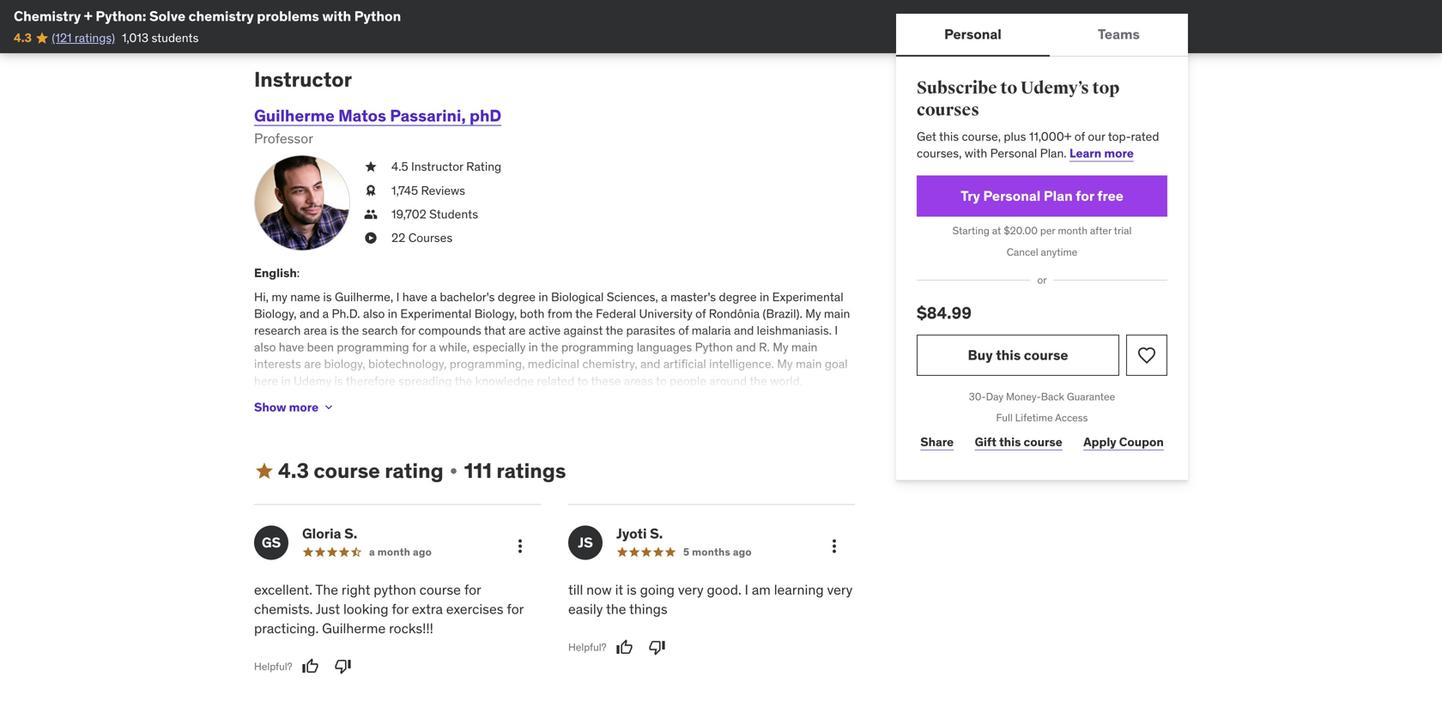 Task type: vqa. For each thing, say whether or not it's contained in the screenshot.
"Guarantee"
yes



Task type: locate. For each thing, give the bounding box(es) containing it.
show
[[254, 400, 286, 415]]

the inside till now it is going very good. i am learning very easily the things
[[606, 601, 626, 618]]

0 horizontal spatial i
[[396, 289, 400, 305]]

personal up subscribe
[[945, 25, 1002, 43]]

19,702
[[392, 206, 427, 222]]

instructor
[[254, 67, 352, 92], [411, 159, 463, 174]]

month up python
[[378, 546, 411, 559]]

main up leishmaniasis.
[[824, 306, 850, 321]]

plus
[[1004, 129, 1027, 144]]

it
[[615, 581, 624, 599]]

instructor up reviews
[[411, 159, 463, 174]]

1 horizontal spatial of
[[696, 306, 706, 321]]

1,013 students
[[122, 30, 199, 45]]

this right buy
[[996, 346, 1021, 364]]

to right areas in the bottom of the page
[[656, 373, 667, 389]]

spreading
[[399, 373, 452, 389]]

is right it
[[627, 581, 637, 599]]

4.3 right medium image
[[278, 458, 309, 484]]

0 horizontal spatial biology,
[[254, 306, 297, 321]]

are right that at top left
[[509, 323, 526, 338]]

0 vertical spatial personal
[[945, 25, 1002, 43]]

leishmaniasis.
[[757, 323, 832, 338]]

guilherme inside guilherme matos passarini, phd professor
[[254, 105, 335, 126]]

this inside button
[[996, 346, 1021, 364]]

the down intelligence.
[[750, 373, 768, 389]]

personal down plus on the right
[[991, 145, 1038, 161]]

19,702 students
[[392, 206, 478, 222]]

1 horizontal spatial programming
[[562, 340, 634, 355]]

1 programming from the left
[[337, 340, 409, 355]]

4.3 down chemistry
[[14, 30, 32, 45]]

ago for for
[[413, 546, 432, 559]]

in
[[539, 289, 548, 305], [760, 289, 770, 305], [388, 306, 398, 321], [529, 340, 538, 355], [281, 373, 291, 389]]

30-day money-back guarantee full lifetime access
[[969, 390, 1116, 425]]

1 vertical spatial of
[[696, 306, 706, 321]]

mark review by gloria s. as unhelpful image
[[335, 658, 352, 676]]

0 vertical spatial guilherme
[[254, 105, 335, 126]]

chemistry
[[14, 7, 81, 25]]

solve
[[149, 7, 186, 25]]

degree up both
[[498, 289, 536, 305]]

have up interests
[[279, 340, 304, 355]]

r.
[[759, 340, 770, 355]]

biology, up that at top left
[[475, 306, 517, 321]]

rocks!!!
[[389, 620, 434, 637]]

4.3 course rating
[[278, 458, 444, 484]]

1 ago from the left
[[413, 546, 432, 559]]

programming
[[337, 340, 409, 355], [562, 340, 634, 355]]

also
[[363, 306, 385, 321], [254, 340, 276, 355]]

chemistry + python: solve chemistry problems with python
[[14, 7, 401, 25]]

2 vertical spatial my
[[777, 357, 793, 372]]

1 horizontal spatial have
[[402, 289, 428, 305]]

degree
[[498, 289, 536, 305], [719, 289, 757, 305]]

guilherme matos passarini, phd image
[[254, 155, 350, 251]]

course up the back
[[1024, 346, 1069, 364]]

biology, up research
[[254, 306, 297, 321]]

2 s. from the left
[[650, 525, 663, 543]]

per
[[1041, 224, 1056, 237]]

1 horizontal spatial xsmall image
[[447, 465, 461, 478]]

0 horizontal spatial ago
[[413, 546, 432, 559]]

tab list
[[896, 14, 1188, 57]]

excellent.
[[254, 581, 313, 599]]

i inside till now it is going very good. i am learning very easily the things
[[745, 581, 749, 599]]

xsmall image for 22 courses
[[364, 230, 378, 247]]

been
[[307, 340, 334, 355]]

with down course,
[[965, 145, 988, 161]]

instructor up professor
[[254, 67, 352, 92]]

looking
[[343, 601, 389, 618]]

0 vertical spatial xsmall image
[[364, 182, 378, 199]]

0 horizontal spatial programming
[[337, 340, 409, 355]]

1 vertical spatial more
[[289, 400, 319, 415]]

ratings)
[[75, 30, 115, 45]]

0 horizontal spatial helpful?
[[254, 660, 292, 673]]

22 courses
[[392, 230, 453, 246]]

of down the master's at the left top
[[696, 306, 706, 321]]

apply coupon
[[1084, 435, 1164, 450]]

0 horizontal spatial instructor
[[254, 67, 352, 92]]

main left goal
[[796, 357, 822, 372]]

goal
[[825, 357, 848, 372]]

0 horizontal spatial 4.3
[[14, 30, 32, 45]]

0 horizontal spatial also
[[254, 340, 276, 355]]

xsmall image left 22
[[364, 230, 378, 247]]

0 horizontal spatial of
[[679, 323, 689, 338]]

4.5 instructor rating
[[392, 159, 502, 174]]

with inside get this course, plus 11,000+ of our top-rated courses, with personal plan.
[[965, 145, 988, 161]]

1 very from the left
[[678, 581, 704, 599]]

here
[[254, 373, 278, 389]]

1 vertical spatial guilherme
[[322, 620, 386, 637]]

0 vertical spatial of
[[1075, 129, 1085, 144]]

a up area
[[323, 306, 329, 321]]

1 horizontal spatial also
[[363, 306, 385, 321]]

xsmall image
[[364, 182, 378, 199], [447, 465, 461, 478]]

active
[[529, 323, 561, 338]]

1 vertical spatial also
[[254, 340, 276, 355]]

1 horizontal spatial ago
[[733, 546, 752, 559]]

2 vertical spatial of
[[679, 323, 689, 338]]

good.
[[707, 581, 742, 599]]

1 horizontal spatial month
[[1058, 224, 1088, 237]]

2 vertical spatial i
[[745, 581, 749, 599]]

ago right months
[[733, 546, 752, 559]]

1 horizontal spatial very
[[827, 581, 853, 599]]

xsmall image left 111
[[447, 465, 461, 478]]

s. right jyoti
[[650, 525, 663, 543]]

0 horizontal spatial month
[[378, 546, 411, 559]]

1 horizontal spatial more
[[1105, 145, 1134, 161]]

to
[[1001, 78, 1018, 99], [577, 373, 588, 389], [656, 373, 667, 389]]

0 horizontal spatial with
[[322, 7, 351, 25]]

1 horizontal spatial experimental
[[772, 289, 844, 305]]

0 vertical spatial my
[[806, 306, 821, 321]]

top-
[[1108, 129, 1131, 144]]

this up courses,
[[939, 129, 959, 144]]

the up against
[[575, 306, 593, 321]]

areas
[[624, 373, 653, 389]]

0 vertical spatial i
[[396, 289, 400, 305]]

1 vertical spatial with
[[965, 145, 988, 161]]

more down top-
[[1105, 145, 1134, 161]]

helpful?
[[568, 641, 607, 654], [254, 660, 292, 673]]

0 vertical spatial this
[[939, 129, 959, 144]]

courses,
[[917, 145, 962, 161]]

month right per
[[1058, 224, 1088, 237]]

course up gloria s.
[[314, 458, 380, 484]]

helpful? for till now it is going very good. i am learning very easily the things
[[568, 641, 607, 654]]

in down active
[[529, 340, 538, 355]]

2 horizontal spatial to
[[1001, 78, 1018, 99]]

1 vertical spatial this
[[996, 346, 1021, 364]]

1 vertical spatial xsmall image
[[447, 465, 461, 478]]

the
[[575, 306, 593, 321], [341, 323, 359, 338], [606, 323, 623, 338], [541, 340, 559, 355], [455, 373, 472, 389], [750, 373, 768, 389], [606, 601, 626, 618]]

xsmall image for 19,702 students
[[364, 206, 378, 223]]

ago for learning
[[733, 546, 752, 559]]

xsmall image left 1,745
[[364, 182, 378, 199]]

chemistry
[[189, 7, 254, 25]]

a
[[431, 289, 437, 305], [661, 289, 668, 305], [323, 306, 329, 321], [430, 340, 436, 355], [369, 546, 375, 559]]

experimental
[[772, 289, 844, 305], [400, 306, 472, 321]]

personal
[[945, 25, 1002, 43], [991, 145, 1038, 161], [984, 187, 1041, 205]]

my right the r. at the right of the page
[[773, 340, 789, 355]]

this right gift at right
[[1000, 435, 1021, 450]]

more down udemy
[[289, 400, 319, 415]]

1 vertical spatial personal
[[991, 145, 1038, 161]]

or
[[1038, 274, 1047, 287]]

1 vertical spatial helpful?
[[254, 660, 292, 673]]

1 horizontal spatial biology,
[[475, 306, 517, 321]]

s. for jyoti s.
[[650, 525, 663, 543]]

1 vertical spatial have
[[279, 340, 304, 355]]

federal
[[596, 306, 636, 321]]

courses
[[917, 100, 980, 121]]

mark review by gloria s. as helpful image
[[302, 658, 319, 676]]

2 horizontal spatial of
[[1075, 129, 1085, 144]]

1 s. from the left
[[344, 525, 357, 543]]

intelligence.
[[709, 357, 774, 372]]

against
[[564, 323, 603, 338]]

1 biology, from the left
[[254, 306, 297, 321]]

get this course, plus 11,000+ of our top-rated courses, with personal plan.
[[917, 129, 1160, 161]]

course inside button
[[1024, 346, 1069, 364]]

course
[[1024, 346, 1069, 364], [1024, 435, 1063, 450], [314, 458, 380, 484], [420, 581, 461, 599]]

buy this course
[[968, 346, 1069, 364]]

1 horizontal spatial to
[[656, 373, 667, 389]]

0 vertical spatial instructor
[[254, 67, 352, 92]]

subscribe
[[917, 78, 998, 99]]

for up exercises
[[464, 581, 481, 599]]

0 vertical spatial month
[[1058, 224, 1088, 237]]

xsmall image
[[364, 159, 378, 175], [364, 206, 378, 223], [364, 230, 378, 247], [322, 401, 336, 414]]

for right search
[[401, 323, 416, 338]]

2 very from the left
[[827, 581, 853, 599]]

1 horizontal spatial with
[[965, 145, 988, 161]]

i right 'guilherme,'
[[396, 289, 400, 305]]

helpful? left mark review by gloria s. as helpful image
[[254, 660, 292, 673]]

is down biology,
[[334, 373, 343, 389]]

are up udemy
[[304, 357, 321, 372]]

experimental up compounds on the top of page
[[400, 306, 472, 321]]

my up leishmaniasis.
[[806, 306, 821, 321]]

rated
[[1131, 129, 1160, 144]]

0 horizontal spatial s.
[[344, 525, 357, 543]]

0 horizontal spatial experimental
[[400, 306, 472, 321]]

1 horizontal spatial helpful?
[[568, 641, 607, 654]]

programming down search
[[337, 340, 409, 355]]

my up the world.
[[777, 357, 793, 372]]

main down leishmaniasis.
[[792, 340, 818, 355]]

right
[[342, 581, 370, 599]]

0 vertical spatial with
[[322, 7, 351, 25]]

(121 ratings)
[[52, 30, 115, 45]]

1 horizontal spatial degree
[[719, 289, 757, 305]]

of
[[1075, 129, 1085, 144], [696, 306, 706, 321], [679, 323, 689, 338]]

programming up the chemistry,
[[562, 340, 634, 355]]

now
[[587, 581, 612, 599]]

month inside starting at $20.00 per month after trial cancel anytime
[[1058, 224, 1088, 237]]

also down research
[[254, 340, 276, 355]]

xsmall image left 4.5
[[364, 159, 378, 175]]

is right name
[[323, 289, 332, 305]]

of left our
[[1075, 129, 1085, 144]]

s.
[[344, 525, 357, 543], [650, 525, 663, 543]]

0 horizontal spatial are
[[304, 357, 321, 372]]

medium image
[[254, 461, 275, 482]]

try
[[961, 187, 981, 205]]

1,013
[[122, 30, 149, 45]]

1 vertical spatial are
[[304, 357, 321, 372]]

to left the udemy's on the right of page
[[1001, 78, 1018, 99]]

0 vertical spatial main
[[824, 306, 850, 321]]

very left good.
[[678, 581, 704, 599]]

0 horizontal spatial xsmall image
[[364, 182, 378, 199]]

mark review by jyoti s. as helpful image
[[616, 639, 633, 656]]

4.3 for 4.3 course rating
[[278, 458, 309, 484]]

experimental up (brazil).
[[772, 289, 844, 305]]

plan
[[1044, 187, 1073, 205]]

month
[[1058, 224, 1088, 237], [378, 546, 411, 559]]

course up extra
[[420, 581, 461, 599]]

guilherme up professor
[[254, 105, 335, 126]]

ago up python
[[413, 546, 432, 559]]

have up compounds on the top of page
[[402, 289, 428, 305]]

0 vertical spatial more
[[1105, 145, 1134, 161]]

parasites
[[626, 323, 676, 338]]

0 vertical spatial helpful?
[[568, 641, 607, 654]]

1 vertical spatial python
[[695, 340, 733, 355]]

udemy's
[[1021, 78, 1089, 99]]

to left the these
[[577, 373, 588, 389]]

are
[[509, 323, 526, 338], [304, 357, 321, 372]]

teams button
[[1050, 14, 1188, 55]]

xsmall image down udemy
[[322, 401, 336, 414]]

2 degree from the left
[[719, 289, 757, 305]]

degree up rondônia
[[719, 289, 757, 305]]

i up goal
[[835, 323, 838, 338]]

0 vertical spatial also
[[363, 306, 385, 321]]

0 horizontal spatial very
[[678, 581, 704, 599]]

students
[[429, 206, 478, 222]]

more inside button
[[289, 400, 319, 415]]

$20.00
[[1004, 224, 1038, 237]]

2 vertical spatial this
[[1000, 435, 1021, 450]]

professor
[[254, 130, 313, 147]]

0 horizontal spatial python
[[354, 7, 401, 25]]

with right "problems"
[[322, 7, 351, 25]]

personal up the $20.00
[[984, 187, 1041, 205]]

xsmall image left 19,702
[[364, 206, 378, 223]]

s. right gloria
[[344, 525, 357, 543]]

guilherme matos passarini, phd professor
[[254, 105, 502, 147]]

from
[[548, 306, 573, 321]]

1 horizontal spatial python
[[695, 340, 733, 355]]

the down it
[[606, 601, 626, 618]]

0 vertical spatial python
[[354, 7, 401, 25]]

personal inside personal button
[[945, 25, 1002, 43]]

4.3 for 4.3
[[14, 30, 32, 45]]

guilherme down 'looking'
[[322, 620, 386, 637]]

2 vertical spatial personal
[[984, 187, 1041, 205]]

very right learning
[[827, 581, 853, 599]]

this for gift
[[1000, 435, 1021, 450]]

1 horizontal spatial 4.3
[[278, 458, 309, 484]]

udemy
[[294, 373, 332, 389]]

ratings
[[497, 458, 566, 484]]

i left am
[[745, 581, 749, 599]]

of down university
[[679, 323, 689, 338]]

also up search
[[363, 306, 385, 321]]

plan.
[[1040, 145, 1067, 161]]

1 horizontal spatial i
[[745, 581, 749, 599]]

courses
[[408, 230, 453, 246]]

2 ago from the left
[[733, 546, 752, 559]]

1 vertical spatial instructor
[[411, 159, 463, 174]]

0 horizontal spatial degree
[[498, 289, 536, 305]]

0 horizontal spatial to
[[577, 373, 588, 389]]

1 horizontal spatial s.
[[650, 525, 663, 543]]

for left free
[[1076, 187, 1095, 205]]

0 horizontal spatial more
[[289, 400, 319, 415]]

this inside get this course, plus 11,000+ of our top-rated courses, with personal plan.
[[939, 129, 959, 144]]

just
[[316, 601, 340, 618]]

bachelor's
[[440, 289, 495, 305]]

1 vertical spatial my
[[773, 340, 789, 355]]

very
[[678, 581, 704, 599], [827, 581, 853, 599]]

of inside get this course, plus 11,000+ of our top-rated courses, with personal plan.
[[1075, 129, 1085, 144]]

helpful? for excellent. the right python course for chemists.  just looking for extra exercises for practicing. guilherme rocks!!!
[[254, 660, 292, 673]]

0 vertical spatial are
[[509, 323, 526, 338]]

1 vertical spatial 4.3
[[278, 458, 309, 484]]

0 vertical spatial 4.3
[[14, 30, 32, 45]]

this
[[939, 129, 959, 144], [996, 346, 1021, 364], [1000, 435, 1021, 450]]

a left bachelor's
[[431, 289, 437, 305]]

1 vertical spatial i
[[835, 323, 838, 338]]

helpful? left mark review by jyoti s. as helpful image
[[568, 641, 607, 654]]



Task type: describe. For each thing, give the bounding box(es) containing it.
a up university
[[661, 289, 668, 305]]

cancel
[[1007, 245, 1039, 259]]

search
[[362, 323, 398, 338]]

+
[[84, 7, 93, 25]]

is right area
[[330, 323, 339, 338]]

personal inside try personal plan for free link
[[984, 187, 1041, 205]]

22
[[392, 230, 406, 246]]

gift this course link
[[972, 425, 1067, 460]]

course inside excellent. the right python course for chemists.  just looking for extra exercises for practicing. guilherme rocks!!!
[[420, 581, 461, 599]]

buy this course button
[[917, 335, 1120, 376]]

try personal plan for free link
[[917, 176, 1168, 217]]

easily
[[568, 601, 603, 618]]

(brazil).
[[763, 306, 803, 321]]

and down rondônia
[[734, 323, 754, 338]]

this for buy
[[996, 346, 1021, 364]]

try personal plan for free
[[961, 187, 1124, 205]]

in up both
[[539, 289, 548, 305]]

anytime
[[1041, 245, 1078, 259]]

learn more
[[1070, 145, 1134, 161]]

xsmall image inside 'show more' button
[[322, 401, 336, 414]]

111 ratings
[[464, 458, 566, 484]]

gloria s.
[[302, 525, 357, 543]]

11,000+
[[1029, 129, 1072, 144]]

coupon
[[1120, 435, 1164, 450]]

and up areas in the bottom of the page
[[641, 357, 661, 372]]

for up biotechnology,
[[412, 340, 427, 355]]

university
[[639, 306, 693, 321]]

learn more link
[[1070, 145, 1134, 161]]

my
[[272, 289, 288, 305]]

in up (brazil).
[[760, 289, 770, 305]]

especially
[[473, 340, 526, 355]]

languages
[[637, 340, 692, 355]]

1 degree from the left
[[498, 289, 536, 305]]

in down interests
[[281, 373, 291, 389]]

the down programming,
[[455, 373, 472, 389]]

biotechnology,
[[368, 357, 447, 372]]

practicing.
[[254, 620, 319, 637]]

till now it is going very good. i am learning very easily the things
[[568, 581, 853, 618]]

python inside "english : hi, my name is guilherme, i have a bachelor's degree in biological sciences, a master's degree in experimental biology, and a ph.d. also in experimental biology, both from the federal university of rondônia (brazil). my main research area is the search for compounds that are active against the parasites of malaria and leishmaniasis. i also have been programming for a while, especially in the programming languages python and r. my main interests are biology, biotechnology, programming, medicinal chemistry, and artificial intelligence. my main goal here in udemy is therefore spreading the knowledge related to these areas to people around the world."
[[695, 340, 733, 355]]

reviews
[[421, 183, 465, 198]]

5
[[684, 546, 690, 559]]

xsmall image for 4.5 instructor rating
[[364, 159, 378, 175]]

tab list containing personal
[[896, 14, 1188, 57]]

to inside subscribe to udemy's top courses
[[1001, 78, 1018, 99]]

additional actions for review by jyoti s. image
[[824, 536, 845, 557]]

1 horizontal spatial are
[[509, 323, 526, 338]]

more for show more
[[289, 400, 319, 415]]

more for learn more
[[1105, 145, 1134, 161]]

exercises
[[446, 601, 504, 618]]

programming,
[[450, 357, 525, 372]]

1 horizontal spatial instructor
[[411, 159, 463, 174]]

0 vertical spatial experimental
[[772, 289, 844, 305]]

1 vertical spatial experimental
[[400, 306, 472, 321]]

0 horizontal spatial have
[[279, 340, 304, 355]]

extra
[[412, 601, 443, 618]]

access
[[1055, 411, 1088, 425]]

months
[[692, 546, 731, 559]]

a month ago
[[369, 546, 432, 559]]

jyoti
[[617, 525, 647, 543]]

is inside till now it is going very good. i am learning very easily the things
[[627, 581, 637, 599]]

english
[[254, 266, 297, 281]]

going
[[640, 581, 675, 599]]

guilherme matos passarini, phd link
[[254, 105, 502, 126]]

4.5
[[392, 159, 408, 174]]

area
[[304, 323, 327, 338]]

a up right
[[369, 546, 375, 559]]

compounds
[[418, 323, 482, 338]]

while,
[[439, 340, 470, 355]]

apply
[[1084, 435, 1117, 450]]

i for a
[[396, 289, 400, 305]]

the
[[315, 581, 338, 599]]

guilherme inside excellent. the right python course for chemists.  just looking for extra exercises for practicing. guilherme rocks!!!
[[322, 620, 386, 637]]

excellent. the right python course for chemists.  just looking for extra exercises for practicing. guilherme rocks!!!
[[254, 581, 524, 637]]

starting at $20.00 per month after trial cancel anytime
[[953, 224, 1132, 259]]

personal inside get this course, plus 11,000+ of our top-rated courses, with personal plan.
[[991, 145, 1038, 161]]

30-
[[969, 390, 986, 403]]

a left while, on the left
[[430, 340, 436, 355]]

for right exercises
[[507, 601, 524, 618]]

interests
[[254, 357, 301, 372]]

rating
[[385, 458, 444, 484]]

medicinal
[[528, 357, 580, 372]]

money-
[[1006, 390, 1041, 403]]

both
[[520, 306, 545, 321]]

0 vertical spatial have
[[402, 289, 428, 305]]

for inside try personal plan for free link
[[1076, 187, 1095, 205]]

2 horizontal spatial i
[[835, 323, 838, 338]]

gift
[[975, 435, 997, 450]]

problems
[[257, 7, 319, 25]]

this for get
[[939, 129, 959, 144]]

additional actions for review by gloria s. image
[[510, 536, 531, 557]]

gs
[[262, 534, 281, 552]]

free
[[1098, 187, 1124, 205]]

2 vertical spatial main
[[796, 357, 822, 372]]

am
[[752, 581, 771, 599]]

research
[[254, 323, 301, 338]]

2 programming from the left
[[562, 340, 634, 355]]

show more button
[[254, 390, 336, 425]]

2 biology, from the left
[[475, 306, 517, 321]]

the down ph.d.
[[341, 323, 359, 338]]

course down lifetime
[[1024, 435, 1063, 450]]

111
[[464, 458, 492, 484]]

these
[[591, 373, 621, 389]]

share button
[[917, 425, 958, 460]]

around
[[710, 373, 747, 389]]

s. for gloria s.
[[344, 525, 357, 543]]

and up intelligence.
[[736, 340, 756, 355]]

1 vertical spatial main
[[792, 340, 818, 355]]

buy
[[968, 346, 993, 364]]

for down python
[[392, 601, 409, 618]]

wishlist image
[[1137, 345, 1158, 366]]

students
[[152, 30, 199, 45]]

till
[[568, 581, 583, 599]]

in up search
[[388, 306, 398, 321]]

1 vertical spatial month
[[378, 546, 411, 559]]

python:
[[96, 7, 146, 25]]

get
[[917, 129, 937, 144]]

share
[[921, 435, 954, 450]]

and down name
[[300, 306, 320, 321]]

the up medicinal
[[541, 340, 559, 355]]

after
[[1090, 224, 1112, 237]]

5 months ago
[[684, 546, 752, 559]]

world.
[[770, 373, 803, 389]]

therefore
[[346, 373, 396, 389]]

the down 'federal' on the top left of page
[[606, 323, 623, 338]]

starting
[[953, 224, 990, 237]]

things
[[629, 601, 668, 618]]

course,
[[962, 129, 1001, 144]]

i for learning
[[745, 581, 749, 599]]

mark review by jyoti s. as unhelpful image
[[649, 639, 666, 656]]



